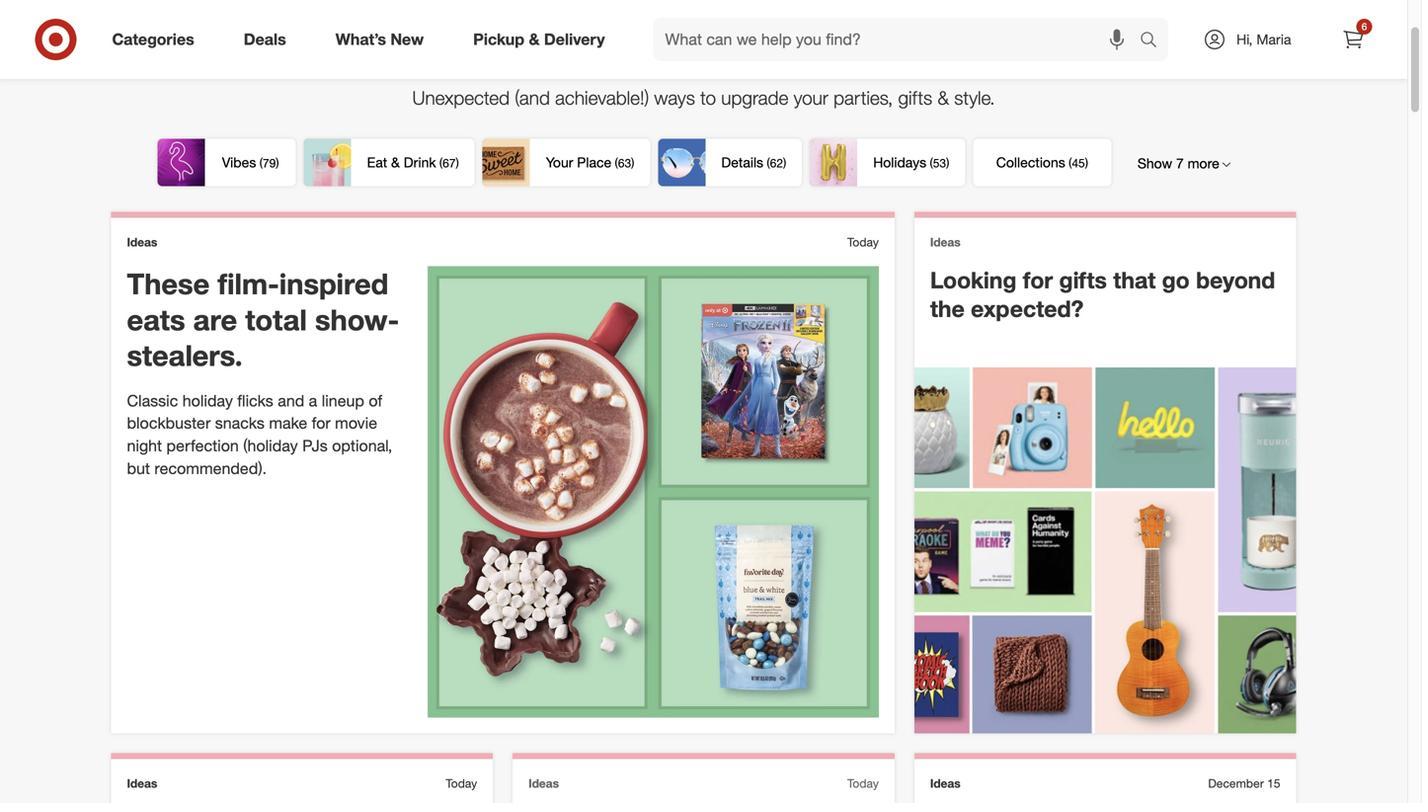 Task type: locate. For each thing, give the bounding box(es) containing it.
0 vertical spatial &
[[529, 30, 540, 49]]

2 ) from the left
[[456, 156, 459, 170]]

of
[[369, 391, 382, 410]]

/ right finds
[[729, 7, 735, 26]]

0 horizontal spatial for
[[312, 414, 331, 433]]

( right place
[[615, 156, 618, 170]]

new
[[391, 30, 424, 49]]

6
[[1362, 20, 1367, 33]]

what's
[[336, 30, 386, 49]]

what's new
[[336, 30, 424, 49]]

style.
[[955, 86, 995, 109]]

perfection
[[166, 436, 239, 455]]

the
[[930, 295, 965, 322]]

1 ( from the left
[[260, 156, 263, 170]]

( right details
[[767, 156, 770, 170]]

( right collections
[[1069, 156, 1072, 170]]

ideas
[[739, 7, 777, 26], [127, 235, 157, 249], [930, 235, 961, 249], [127, 776, 157, 791], [529, 776, 559, 791], [930, 776, 961, 791]]

1 vertical spatial &
[[938, 86, 949, 109]]

for up expected?
[[1023, 266, 1053, 294]]

(and
[[515, 86, 550, 109]]

) inside holidays ( 53 )
[[946, 156, 950, 170]]

night
[[127, 436, 162, 455]]

show 7 more
[[1138, 155, 1220, 172]]

target
[[631, 7, 674, 26]]

( inside details ( 62 )
[[767, 156, 770, 170]]

1 vertical spatial for
[[312, 414, 331, 433]]

) inside your place ( 63 )
[[631, 156, 635, 170]]

( for vibes
[[260, 156, 263, 170]]

your
[[794, 86, 829, 109]]

( inside holidays ( 53 )
[[930, 156, 933, 170]]

what's new link
[[319, 18, 449, 61]]

drink
[[404, 154, 436, 171]]

upgrade
[[721, 86, 789, 109]]

2 vertical spatial &
[[391, 154, 400, 171]]

hi, maria
[[1237, 31, 1292, 48]]

3 ( from the left
[[615, 156, 618, 170]]

1 horizontal spatial for
[[1023, 266, 1053, 294]]

) right collections
[[1085, 156, 1089, 170]]

) right drink
[[456, 156, 459, 170]]

0 horizontal spatial gifts
[[898, 86, 933, 109]]

and
[[278, 391, 304, 410]]

vibes ( 79 )
[[222, 154, 279, 171]]

movie
[[335, 414, 377, 433]]

) right place
[[631, 156, 635, 170]]

unexpected (and achievable!) ways to upgrade your parties, gifts & style.
[[412, 86, 995, 109]]

blockbuster
[[127, 414, 211, 433]]

1 horizontal spatial /
[[729, 7, 735, 26]]

& for pickup & delivery
[[529, 30, 540, 49]]

& right 'pickup'
[[529, 30, 540, 49]]

flicks
[[237, 391, 273, 410]]

( inside eat & drink ( 67 )
[[439, 156, 443, 170]]

gifts left the that
[[1059, 266, 1107, 294]]

details ( 62 )
[[721, 154, 787, 171]]

0 vertical spatial for
[[1023, 266, 1053, 294]]

today
[[848, 235, 879, 249], [446, 776, 477, 791], [848, 776, 879, 791]]

holiday
[[183, 391, 233, 410]]

( for details
[[767, 156, 770, 170]]

gifts right parties,
[[898, 86, 933, 109]]

) right vibes
[[276, 156, 279, 170]]

go
[[1162, 266, 1190, 294]]

) inside vibes ( 79 )
[[276, 156, 279, 170]]

) inside eat & drink ( 67 )
[[456, 156, 459, 170]]

3 ) from the left
[[631, 156, 635, 170]]

make
[[269, 414, 307, 433]]

for up pjs
[[312, 414, 331, 433]]

( inside collections ( 45 )
[[1069, 156, 1072, 170]]

(
[[260, 156, 263, 170], [439, 156, 443, 170], [615, 156, 618, 170], [767, 156, 770, 170], [930, 156, 933, 170], [1069, 156, 1072, 170]]

5 ) from the left
[[946, 156, 950, 170]]

/ left finds link
[[678, 7, 683, 26]]

december 15
[[1208, 776, 1281, 791]]

( for holidays
[[930, 156, 933, 170]]

search button
[[1131, 18, 1179, 65]]

classic holiday flicks and a lineup of blockbuster snacks make for movie night perfection (holiday pjs optional, but recommended).
[[127, 391, 392, 478]]

expected?
[[971, 295, 1084, 322]]

2 ( from the left
[[439, 156, 443, 170]]

( right holidays
[[930, 156, 933, 170]]

holidays ( 53 )
[[873, 154, 950, 171]]

beyond
[[1196, 266, 1276, 294]]

( right vibes
[[260, 156, 263, 170]]

)
[[276, 156, 279, 170], [456, 156, 459, 170], [631, 156, 635, 170], [783, 156, 787, 170], [946, 156, 950, 170], [1085, 156, 1089, 170]]

4 ) from the left
[[783, 156, 787, 170]]

& right 'eat'
[[391, 154, 400, 171]]

looking
[[930, 266, 1017, 294]]

6 ) from the left
[[1085, 156, 1089, 170]]

these film-inspired eats are total show-stealers. image
[[428, 266, 879, 718]]

unexpected
[[412, 86, 510, 109]]

) inside details ( 62 )
[[783, 156, 787, 170]]

show
[[1138, 155, 1173, 172]]

1 vertical spatial gifts
[[1059, 266, 1107, 294]]

1 horizontal spatial &
[[529, 30, 540, 49]]

1 ) from the left
[[276, 156, 279, 170]]

are
[[193, 302, 237, 337]]

collage of gift ideas image
[[915, 367, 1297, 733]]

0 horizontal spatial &
[[391, 154, 400, 171]]

) right details
[[783, 156, 787, 170]]

4 ( from the left
[[767, 156, 770, 170]]

( right drink
[[439, 156, 443, 170]]

& left style. in the right of the page
[[938, 86, 949, 109]]

) for details
[[783, 156, 787, 170]]

/
[[678, 7, 683, 26], [729, 7, 735, 26]]

vibes
[[222, 154, 256, 171]]

2 / from the left
[[729, 7, 735, 26]]

gifts
[[898, 86, 933, 109], [1059, 266, 1107, 294]]

pickup & delivery
[[473, 30, 605, 49]]

1 horizontal spatial gifts
[[1059, 266, 1107, 294]]

7
[[1176, 155, 1184, 172]]

snacks
[[215, 414, 265, 433]]

) right holidays
[[946, 156, 950, 170]]

more
[[1188, 155, 1220, 172]]

pjs
[[302, 436, 328, 455]]

62
[[770, 156, 783, 170]]

categories
[[112, 30, 194, 49]]

0 horizontal spatial /
[[678, 7, 683, 26]]

) for holidays
[[946, 156, 950, 170]]

5 ( from the left
[[930, 156, 933, 170]]

63
[[618, 156, 631, 170]]

) inside collections ( 45 )
[[1085, 156, 1089, 170]]

6 ( from the left
[[1069, 156, 1072, 170]]

( inside vibes ( 79 )
[[260, 156, 263, 170]]

target link
[[631, 7, 674, 26]]

&
[[529, 30, 540, 49], [938, 86, 949, 109], [391, 154, 400, 171]]

for
[[1023, 266, 1053, 294], [312, 414, 331, 433]]



Task type: vqa. For each thing, say whether or not it's contained in the screenshot.
Clear all
no



Task type: describe. For each thing, give the bounding box(es) containing it.
film-
[[218, 266, 279, 301]]

hi,
[[1237, 31, 1253, 48]]

details
[[721, 154, 764, 171]]

What can we help you find? suggestions appear below search field
[[653, 18, 1145, 61]]

ways
[[654, 86, 695, 109]]

for inside looking for gifts that go beyond the expected?
[[1023, 266, 1053, 294]]

& for eat & drink ( 67 )
[[391, 154, 400, 171]]

0 vertical spatial gifts
[[898, 86, 933, 109]]

(holiday
[[243, 436, 298, 455]]

that
[[1114, 266, 1156, 294]]

for inside classic holiday flicks and a lineup of blockbuster snacks make for movie night perfection (holiday pjs optional, but recommended).
[[312, 414, 331, 433]]

( for collections
[[1069, 156, 1072, 170]]

show 7 more link
[[1121, 140, 1249, 187]]

2 horizontal spatial &
[[938, 86, 949, 109]]

gifts inside looking for gifts that go beyond the expected?
[[1059, 266, 1107, 294]]

place
[[577, 154, 612, 171]]

holidays
[[873, 154, 927, 171]]

lineup
[[322, 391, 364, 410]]

inspired
[[279, 266, 389, 301]]

79
[[263, 156, 276, 170]]

these film-inspired eats are total show- stealers.
[[127, 266, 399, 373]]

search
[[1131, 32, 1179, 51]]

december
[[1208, 776, 1264, 791]]

eat & drink ( 67 )
[[367, 154, 459, 171]]

recommended).
[[154, 459, 267, 478]]

6 link
[[1332, 18, 1376, 61]]

total
[[245, 302, 307, 337]]

your
[[546, 154, 573, 171]]

pickup & delivery link
[[457, 18, 630, 61]]

collections
[[996, 154, 1066, 171]]

53
[[933, 156, 946, 170]]

finds link
[[687, 7, 725, 26]]

67
[[443, 156, 456, 170]]

collections ( 45 )
[[996, 154, 1089, 171]]

1 / from the left
[[678, 7, 683, 26]]

looking for gifts that go beyond the expected?
[[930, 266, 1276, 322]]

eat
[[367, 154, 387, 171]]

) for vibes
[[276, 156, 279, 170]]

) for collections
[[1085, 156, 1089, 170]]

optional,
[[332, 436, 392, 455]]

target / finds / ideas
[[631, 7, 777, 26]]

( inside your place ( 63 )
[[615, 156, 618, 170]]

parties,
[[834, 86, 893, 109]]

45
[[1072, 156, 1085, 170]]

deals link
[[227, 18, 311, 61]]

maria
[[1257, 31, 1292, 48]]

these
[[127, 266, 210, 301]]

a
[[309, 391, 317, 410]]

show-
[[315, 302, 399, 337]]

15
[[1268, 776, 1281, 791]]

delivery
[[544, 30, 605, 49]]

classic
[[127, 391, 178, 410]]

your place ( 63 )
[[546, 154, 635, 171]]

pickup
[[473, 30, 525, 49]]

to
[[700, 86, 716, 109]]

but
[[127, 459, 150, 478]]

eats
[[127, 302, 185, 337]]

categories link
[[95, 18, 219, 61]]

achievable!)
[[555, 86, 649, 109]]

finds
[[687, 7, 725, 26]]

deals
[[244, 30, 286, 49]]

stealers.
[[127, 338, 243, 373]]



